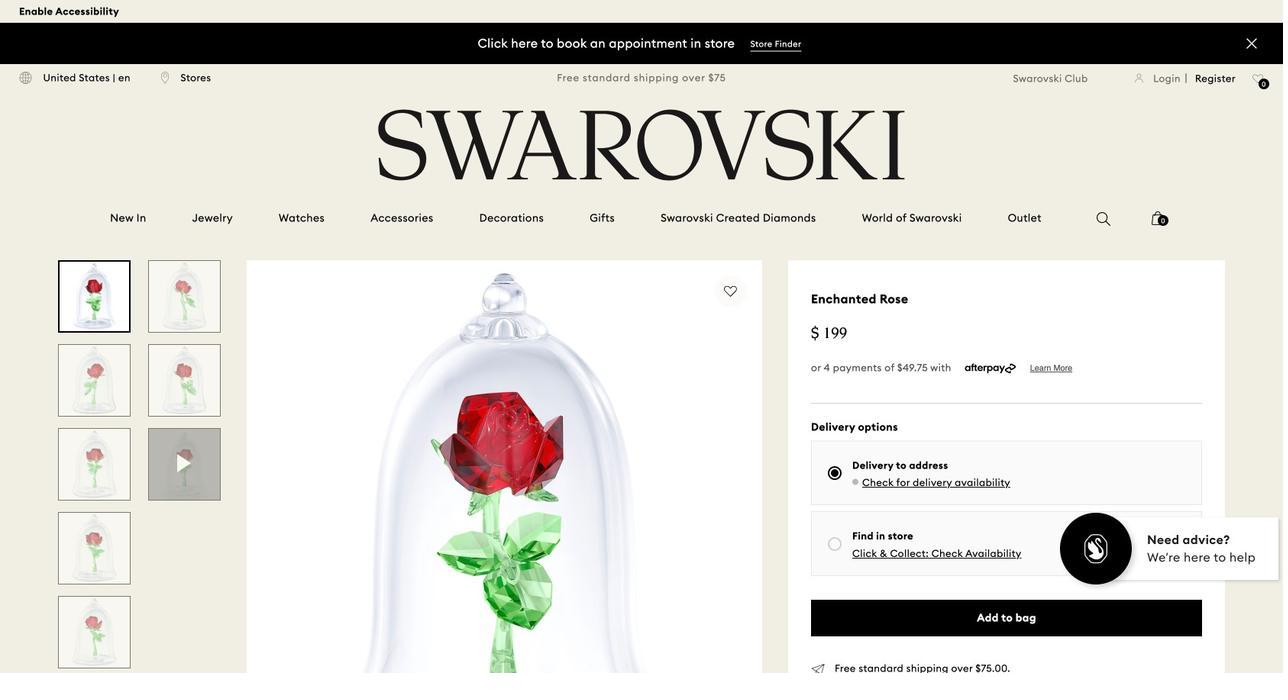 Task type: locate. For each thing, give the bounding box(es) containing it.
left-locator image image
[[161, 72, 170, 85]]

left login image
[[1136, 73, 1144, 83]]

None radio
[[828, 467, 842, 481]]

wishlist icon image
[[724, 286, 738, 298]]

None radio
[[828, 538, 842, 551]]

enchanted rose - swarovski, 5230478 image
[[58, 260, 131, 333], [148, 260, 221, 333], [247, 260, 762, 674], [58, 345, 131, 417], [148, 345, 221, 417], [58, 429, 131, 501], [148, 429, 221, 501], [58, 513, 131, 585], [58, 597, 131, 669]]

search image image
[[1097, 212, 1111, 226]]

cart-mobile image image
[[1152, 212, 1164, 225]]



Task type: describe. For each thing, give the bounding box(es) containing it.
unavailable image
[[853, 479, 859, 486]]

swarovski image
[[373, 109, 910, 181]]

8 of 8 group
[[148, 429, 221, 501]]

left-wishlist image image
[[1253, 74, 1264, 84]]

live chat icon, click to open the live chat pane. image
[[1058, 511, 1283, 594]]

shipping image
[[811, 665, 825, 674]]

country-selector image image
[[19, 72, 32, 85]]



Task type: vqa. For each thing, say whether or not it's contained in the screenshot.
RELATIONSHIPS
no



